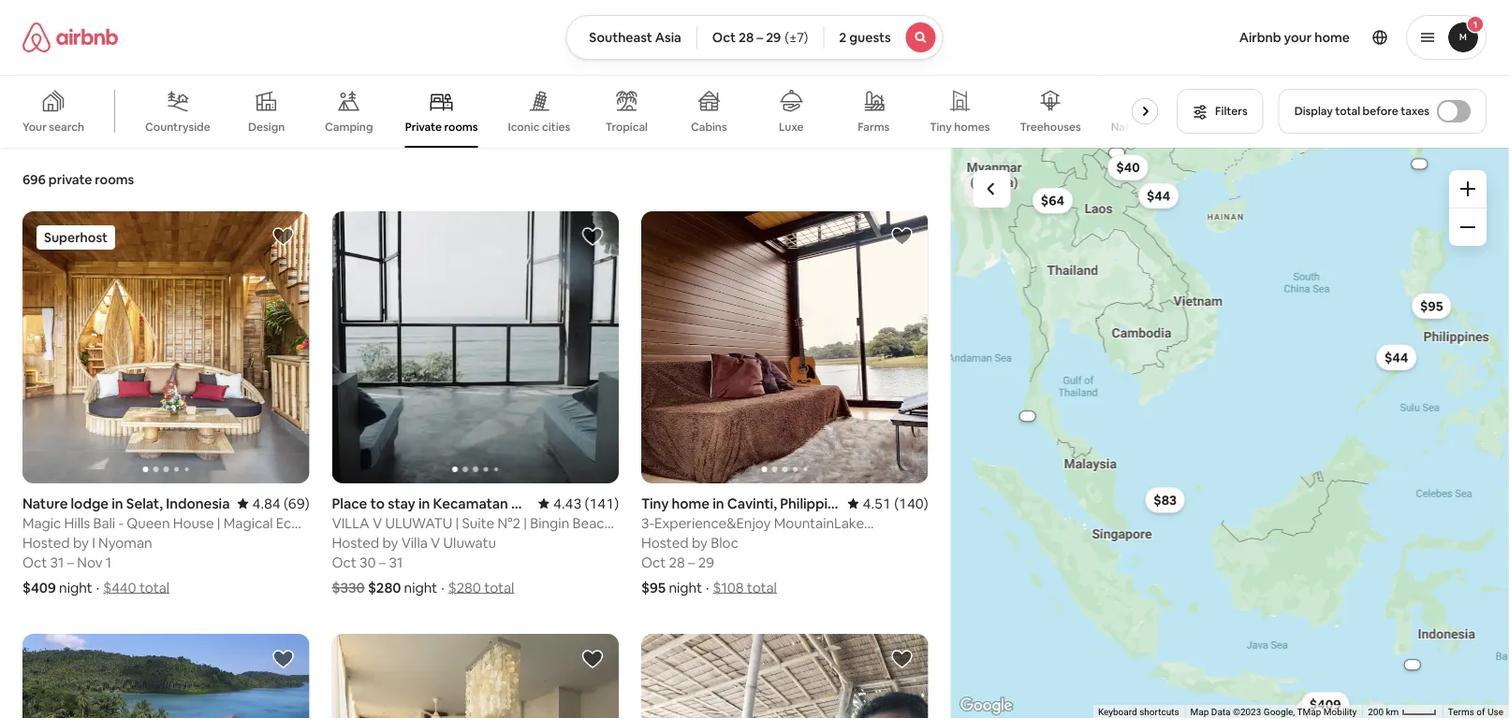 Task type: locate. For each thing, give the bounding box(es) containing it.
$409
[[22, 579, 56, 597], [1310, 697, 1341, 714]]

hosted inside hosted by bloc oct 28 – 29 $95 night · $108 total
[[641, 534, 689, 553]]

rooms inside group
[[444, 120, 478, 134]]

1 vertical spatial 28
[[669, 554, 685, 572]]

(141)
[[585, 495, 619, 513]]

1 horizontal spatial ·
[[441, 579, 444, 597]]

total inside hosted by villa v uluwatu oct 30 – 31 $330 $280 night · $280 total
[[484, 579, 514, 597]]

$95 inside hosted by bloc oct 28 – 29 $95 night · $108 total
[[641, 579, 666, 597]]

hosted by villa v uluwatu oct 30 – 31 $330 $280 night · $280 total
[[332, 534, 514, 597]]

0 horizontal spatial 31
[[50, 554, 64, 572]]

· left $440
[[96, 579, 99, 597]]

total right $440
[[139, 579, 170, 597]]

0 vertical spatial 29
[[766, 29, 781, 46]]

0 horizontal spatial $280
[[368, 579, 401, 597]]

2 hosted from the left
[[332, 534, 379, 553]]

hosted
[[22, 534, 70, 553], [332, 534, 379, 553], [641, 534, 689, 553]]

1 horizontal spatial $280
[[448, 579, 481, 597]]

0 horizontal spatial 29
[[698, 554, 714, 572]]

$44 button down $40
[[1138, 183, 1179, 209]]

v
[[431, 534, 440, 553]]

total inside button
[[1335, 104, 1360, 118]]

3 · from the left
[[706, 579, 709, 597]]

1 vertical spatial $409
[[1310, 697, 1341, 714]]

airbnb
[[1239, 29, 1281, 46]]

1 vertical spatial $44
[[1385, 349, 1408, 366]]

camping
[[325, 120, 373, 134]]

hosted inside hosted by villa v uluwatu oct 30 – 31 $330 $280 night · $280 total
[[332, 534, 379, 553]]

keyboard shortcuts
[[1098, 707, 1179, 719]]

display
[[1294, 104, 1333, 118]]

by left bloc
[[692, 534, 708, 553]]

1 horizontal spatial $409
[[1310, 697, 1341, 714]]

oct
[[712, 29, 736, 46], [22, 554, 47, 572], [332, 554, 356, 572], [641, 554, 666, 572]]

before
[[1363, 104, 1398, 118]]

· inside hosted by villa v uluwatu oct 30 – 31 $330 $280 night · $280 total
[[441, 579, 444, 597]]

1 horizontal spatial $95
[[1420, 298, 1443, 315]]

hosted up 30
[[332, 534, 379, 553]]

hosted down nature
[[22, 534, 70, 553]]

group containing iconic cities
[[0, 75, 1187, 148]]

3 hosted from the left
[[641, 534, 689, 553]]

display total before taxes
[[1294, 104, 1429, 118]]

1 horizontal spatial rooms
[[444, 120, 478, 134]]

3 by from the left
[[692, 534, 708, 553]]

0 horizontal spatial 28
[[669, 554, 685, 572]]

by
[[73, 534, 89, 553], [382, 534, 398, 553], [692, 534, 708, 553]]

hosted left bloc
[[641, 534, 689, 553]]

night down "nov"
[[59, 579, 92, 597]]

·
[[96, 579, 99, 597], [441, 579, 444, 597], [706, 579, 709, 597]]

1 horizontal spatial night
[[404, 579, 437, 597]]

4.84 out of 5 average rating,  69 reviews image
[[237, 495, 309, 513]]

cities
[[542, 120, 570, 134]]

(69)
[[284, 495, 309, 513]]

countryside
[[145, 120, 210, 134]]

30
[[360, 554, 376, 572]]

0 horizontal spatial $95
[[641, 579, 666, 597]]

$44 button down "$95" button
[[1376, 345, 1417, 371]]

696 private rooms
[[22, 171, 134, 188]]

1 vertical spatial $95
[[641, 579, 666, 597]]

hosted inside hosted by i nyoman oct 31 – nov 1 $409 night · $440 total
[[22, 534, 70, 553]]

rooms
[[444, 120, 478, 134], [95, 171, 134, 188]]

200 km button
[[1362, 706, 1442, 719]]

use
[[1488, 707, 1503, 719]]

1 inside hosted by i nyoman oct 31 – nov 1 $409 night · $440 total
[[106, 554, 111, 572]]

29 down bloc
[[698, 554, 714, 572]]

$440
[[103, 579, 136, 597]]

group
[[0, 75, 1187, 148], [22, 212, 309, 484], [332, 212, 619, 484], [641, 212, 928, 484], [22, 635, 309, 719], [332, 635, 619, 719], [641, 635, 928, 719]]

–
[[757, 29, 763, 46], [67, 554, 74, 572], [379, 554, 386, 572], [688, 554, 695, 572]]

4.84
[[252, 495, 281, 513]]

none search field containing southeast asia
[[566, 15, 943, 60]]

private rooms
[[405, 120, 478, 134]]

2 $280 from the left
[[448, 579, 481, 597]]

– inside hosted by i nyoman oct 31 – nov 1 $409 night · $440 total
[[67, 554, 74, 572]]

1 horizontal spatial $44 button
[[1376, 345, 1417, 371]]

2 night from the left
[[404, 579, 437, 597]]

1 · from the left
[[96, 579, 99, 597]]

1 hosted from the left
[[22, 534, 70, 553]]

1 vertical spatial $44 button
[[1376, 345, 1417, 371]]

2 horizontal spatial night
[[669, 579, 702, 597]]

4.43 (141)
[[553, 495, 619, 513]]

1 vertical spatial 1
[[106, 554, 111, 572]]

1 horizontal spatial 1
[[1473, 18, 1477, 30]]

data
[[1211, 707, 1231, 719]]

0 horizontal spatial 1
[[106, 554, 111, 572]]

0 horizontal spatial rooms
[[95, 171, 134, 188]]

taxes
[[1401, 104, 1429, 118]]

29 inside hosted by bloc oct 28 – 29 $95 night · $108 total
[[698, 554, 714, 572]]

in
[[112, 495, 123, 513]]

29 left (±7)
[[766, 29, 781, 46]]

1 31 from the left
[[50, 554, 64, 572]]

2 · from the left
[[441, 579, 444, 597]]

night down 'villa'
[[404, 579, 437, 597]]

by inside hosted by villa v uluwatu oct 30 – 31 $330 $280 night · $280 total
[[382, 534, 398, 553]]

1
[[1473, 18, 1477, 30], [106, 554, 111, 572]]

$280
[[368, 579, 401, 597], [448, 579, 481, 597]]

0 horizontal spatial $44
[[1147, 188, 1171, 204]]

$280 down 30
[[368, 579, 401, 597]]

0 horizontal spatial $409
[[22, 579, 56, 597]]

display total before taxes button
[[1278, 89, 1487, 134]]

0 vertical spatial 28
[[739, 29, 754, 46]]

1 horizontal spatial 31
[[389, 554, 403, 572]]

None search field
[[566, 15, 943, 60]]

of
[[1477, 707, 1485, 719]]

31 down 'villa'
[[389, 554, 403, 572]]

filters
[[1215, 104, 1248, 118]]

1 horizontal spatial $44
[[1385, 349, 1408, 366]]

filters button
[[1177, 89, 1263, 134]]

0 vertical spatial $95
[[1420, 298, 1443, 315]]

2 horizontal spatial by
[[692, 534, 708, 553]]

0 horizontal spatial $44 button
[[1138, 183, 1179, 209]]

2 by from the left
[[382, 534, 398, 553]]

31 inside hosted by i nyoman oct 31 – nov 1 $409 night · $440 total
[[50, 554, 64, 572]]

hosted for oct
[[332, 534, 379, 553]]

1 horizontal spatial by
[[382, 534, 398, 553]]

map
[[1190, 707, 1209, 719]]

total left before
[[1335, 104, 1360, 118]]

2 31 from the left
[[389, 554, 403, 572]]

31
[[50, 554, 64, 572], [389, 554, 403, 572]]

uluwatu
[[443, 534, 496, 553]]

asia
[[655, 29, 681, 46]]

$40 button
[[1108, 155, 1149, 181]]

· left $280 total 'button'
[[441, 579, 444, 597]]

iconic
[[508, 120, 540, 134]]

0 horizontal spatial ·
[[96, 579, 99, 597]]

google,
[[1264, 707, 1295, 719]]

$64 button
[[1033, 188, 1073, 214]]

google map
showing 24 stays. region
[[951, 148, 1509, 719]]

200 km
[[1368, 707, 1401, 719]]

search
[[49, 120, 84, 134]]

2 horizontal spatial hosted
[[641, 534, 689, 553]]

oct inside hosted by bloc oct 28 – 29 $95 night · $108 total
[[641, 554, 666, 572]]

0 vertical spatial $44 button
[[1138, 183, 1179, 209]]

oct inside hosted by villa v uluwatu oct 30 – 31 $330 $280 night · $280 total
[[332, 554, 356, 572]]

1 night from the left
[[59, 579, 92, 597]]

0 vertical spatial 1
[[1473, 18, 1477, 30]]

0 horizontal spatial by
[[73, 534, 89, 553]]

by inside hosted by bloc oct 28 – 29 $95 night · $108 total
[[692, 534, 708, 553]]

terms
[[1448, 707, 1474, 719]]

1 horizontal spatial hosted
[[332, 534, 379, 553]]

696
[[22, 171, 46, 188]]

total
[[1335, 104, 1360, 118], [139, 579, 170, 597], [484, 579, 514, 597], [747, 579, 777, 597]]

$280 total button
[[448, 579, 514, 597]]

hosted by bloc oct 28 – 29 $95 night · $108 total
[[641, 534, 777, 597]]

$59 button
[[1300, 696, 1340, 719]]

28 inside search box
[[739, 29, 754, 46]]

by left the i
[[73, 534, 89, 553]]

mobility
[[1324, 707, 1357, 719]]

0 vertical spatial rooms
[[444, 120, 478, 134]]

hosted for –
[[641, 534, 689, 553]]

keyboard shortcuts button
[[1098, 706, 1179, 719]]

$409 inside button
[[1310, 697, 1341, 714]]

1 vertical spatial rooms
[[95, 171, 134, 188]]

bloc
[[711, 534, 738, 553]]

· left $108
[[706, 579, 709, 597]]

· inside hosted by bloc oct 28 – 29 $95 night · $108 total
[[706, 579, 709, 597]]

airbnb your home link
[[1228, 18, 1361, 57]]

31 left "nov"
[[50, 554, 64, 572]]

zoom out image
[[1460, 220, 1475, 235]]

your
[[1284, 29, 1312, 46]]

$280 down "uluwatu"
[[448, 579, 481, 597]]

1 by from the left
[[73, 534, 89, 553]]

oct inside search box
[[712, 29, 736, 46]]

28
[[739, 29, 754, 46], [669, 554, 685, 572]]

by inside hosted by i nyoman oct 31 – nov 1 $409 night · $440 total
[[73, 534, 89, 553]]

keyboard
[[1098, 707, 1137, 719]]

3 night from the left
[[669, 579, 702, 597]]

1 horizontal spatial 28
[[739, 29, 754, 46]]

1 inside dropdown button
[[1473, 18, 1477, 30]]

2 horizontal spatial ·
[[706, 579, 709, 597]]

tiny homes
[[930, 120, 990, 134]]

0 horizontal spatial hosted
[[22, 534, 70, 553]]

$44 button
[[1138, 183, 1179, 209], [1376, 345, 1417, 371]]

1 vertical spatial 29
[[698, 554, 714, 572]]

total right $108
[[747, 579, 777, 597]]

design
[[248, 120, 285, 134]]

0 vertical spatial $44
[[1147, 188, 1171, 204]]

0 vertical spatial $409
[[22, 579, 56, 597]]

total down "uluwatu"
[[484, 579, 514, 597]]

night left $108
[[669, 579, 702, 597]]

hosted for 31
[[22, 534, 70, 553]]

by left 'villa'
[[382, 534, 398, 553]]

night inside hosted by i nyoman oct 31 – nov 1 $409 night · $440 total
[[59, 579, 92, 597]]

0 horizontal spatial night
[[59, 579, 92, 597]]



Task type: vqa. For each thing, say whether or not it's contained in the screenshot.
SOUTHEAST ASIA
yes



Task type: describe. For each thing, give the bounding box(es) containing it.
homes
[[954, 120, 990, 134]]

add to wishlist: place to stay in kecamatan kuta selatan, indonesia image
[[581, 649, 604, 671]]

home
[[1315, 29, 1350, 46]]

night inside hosted by villa v uluwatu oct 30 – 31 $330 $280 night · $280 total
[[404, 579, 437, 597]]

by for –
[[73, 534, 89, 553]]

– inside hosted by bloc oct 28 – 29 $95 night · $108 total
[[688, 554, 695, 572]]

4.43 out of 5 average rating,  141 reviews image
[[538, 495, 619, 513]]

4.51
[[863, 495, 891, 513]]

add to wishlist: place to stay in el nido, philippines image
[[891, 649, 913, 671]]

1 button
[[1406, 15, 1487, 60]]

4.43
[[553, 495, 582, 513]]

add to wishlist: place to stay in kecamatan kuta selatan, indonesia image
[[581, 226, 604, 248]]

km
[[1386, 707, 1399, 719]]

i
[[92, 534, 95, 553]]

$95 inside "$95" button
[[1420, 298, 1443, 315]]

$108
[[713, 579, 744, 597]]

nature lodge in selat, indonesia
[[22, 495, 230, 513]]

oct 28 – 29 (±7)
[[712, 29, 808, 46]]

indonesia
[[166, 495, 230, 513]]

1 $280 from the left
[[368, 579, 401, 597]]

your
[[22, 120, 47, 134]]

©2023
[[1233, 707, 1261, 719]]

tropical
[[605, 120, 648, 134]]

airbnb your home
[[1239, 29, 1350, 46]]

2 guests
[[839, 29, 891, 46]]

28 inside hosted by bloc oct 28 – 29 $95 night · $108 total
[[669, 554, 685, 572]]

google image
[[955, 695, 1017, 719]]

hosted by i nyoman oct 31 – nov 1 $409 night · $440 total
[[22, 534, 170, 597]]

by for 30
[[382, 534, 398, 553]]

4.51 out of 5 average rating,  140 reviews image
[[848, 495, 928, 513]]

map data ©2023 google, tmap mobility
[[1190, 707, 1357, 719]]

$95 button
[[1412, 293, 1452, 319]]

$64
[[1041, 192, 1065, 209]]

4.84 (69)
[[252, 495, 309, 513]]

$40
[[1116, 159, 1140, 176]]

national
[[1111, 120, 1155, 134]]

oct inside hosted by i nyoman oct 31 – nov 1 $409 night · $440 total
[[22, 554, 47, 572]]

nov
[[77, 554, 103, 572]]

add to wishlist: place to stay in anambas, indonesia image
[[272, 649, 294, 671]]

add to wishlist: nature lodge in selat, indonesia image
[[272, 226, 294, 248]]

parks
[[1157, 120, 1187, 134]]

southeast asia
[[589, 29, 681, 46]]

private
[[405, 120, 442, 134]]

4.51 (140)
[[863, 495, 928, 513]]

your search
[[22, 120, 84, 134]]

$330
[[332, 579, 365, 597]]

guests
[[849, 29, 891, 46]]

iconic cities
[[508, 120, 570, 134]]

zoom in image
[[1460, 182, 1475, 197]]

tmap
[[1297, 707, 1321, 719]]

total inside hosted by i nyoman oct 31 – nov 1 $409 night · $440 total
[[139, 579, 170, 597]]

$83
[[1154, 492, 1177, 509]]

total inside hosted by bloc oct 28 – 29 $95 night · $108 total
[[747, 579, 777, 597]]

villa
[[401, 534, 428, 553]]

add to wishlist: tiny home in cavinti, philippines image
[[891, 226, 913, 248]]

lodge
[[71, 495, 109, 513]]

private
[[49, 171, 92, 188]]

200
[[1368, 707, 1384, 719]]

nyoman
[[98, 534, 152, 553]]

1 horizontal spatial 29
[[766, 29, 781, 46]]

$108 total button
[[713, 579, 777, 597]]

– inside hosted by villa v uluwatu oct 30 – 31 $330 $280 night · $280 total
[[379, 554, 386, 572]]

$409 inside hosted by i nyoman oct 31 – nov 1 $409 night · $440 total
[[22, 579, 56, 597]]

treehouses
[[1020, 120, 1081, 134]]

cabins
[[691, 120, 727, 134]]

by for 29
[[692, 534, 708, 553]]

$83 button
[[1145, 488, 1185, 514]]

shortcuts
[[1139, 707, 1179, 719]]

$44 for left $44 button
[[1147, 188, 1171, 204]]

nature
[[22, 495, 68, 513]]

luxe
[[779, 120, 804, 134]]

(±7)
[[785, 29, 808, 46]]

southeast asia button
[[566, 15, 697, 60]]

· inside hosted by i nyoman oct 31 – nov 1 $409 night · $440 total
[[96, 579, 99, 597]]

$59
[[1308, 701, 1331, 718]]

profile element
[[966, 0, 1487, 75]]

2
[[839, 29, 847, 46]]

$409 button
[[1301, 692, 1350, 719]]

selat,
[[126, 495, 163, 513]]

31 inside hosted by villa v uluwatu oct 30 – 31 $330 $280 night · $280 total
[[389, 554, 403, 572]]

(140)
[[894, 495, 928, 513]]

tiny
[[930, 120, 952, 134]]

farms
[[858, 120, 890, 134]]

southeast
[[589, 29, 652, 46]]

2 guests button
[[823, 15, 943, 60]]

$44 for bottommost $44 button
[[1385, 349, 1408, 366]]

night inside hosted by bloc oct 28 – 29 $95 night · $108 total
[[669, 579, 702, 597]]

terms of use
[[1448, 707, 1503, 719]]



